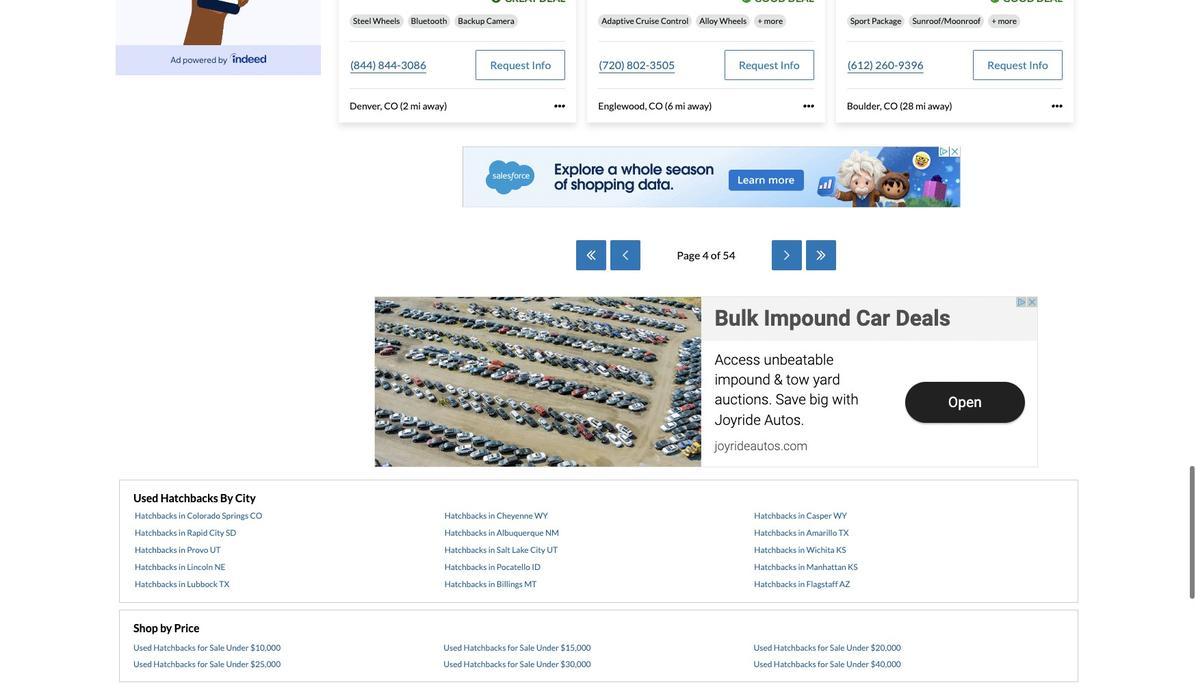 Task type: describe. For each thing, give the bounding box(es) containing it.
hatchbacks in manhattan ks
[[754, 561, 858, 571]]

in for albuquerque
[[488, 526, 495, 537]]

backup camera
[[458, 15, 515, 25]]

denver,
[[350, 99, 382, 110]]

used hatchbacks for sale under $25,000 link
[[133, 658, 281, 668]]

co right springs
[[250, 509, 262, 519]]

ne
[[214, 561, 225, 571]]

hatchbacks up the used hatchbacks for sale under $40,000
[[774, 641, 816, 652]]

mt
[[524, 578, 537, 588]]

in for billings
[[488, 578, 495, 588]]

cruise
[[636, 15, 659, 25]]

260-
[[875, 57, 898, 70]]

hatchbacks in pocatello id
[[445, 561, 541, 571]]

steel
[[353, 15, 371, 25]]

sale down used hatchbacks for sale under $10,000 link
[[210, 658, 225, 668]]

under for used hatchbacks for sale under $40,000
[[847, 658, 869, 668]]

hatchbacks down hatchbacks in provo ut
[[135, 561, 177, 571]]

(612) 260-9396
[[848, 57, 924, 70]]

sport
[[850, 15, 870, 25]]

away) for (720) 802-3505
[[687, 99, 712, 110]]

of
[[711, 247, 721, 260]]

used for used hatchbacks for sale under $20,000 used hatchbacks for sale under $25,000
[[754, 641, 772, 652]]

sale for used hatchbacks for sale under $15,000
[[520, 641, 535, 652]]

hatchbacks in lincoln ne link
[[135, 561, 225, 571]]

hatchbacks in albuquerque nm link
[[445, 526, 559, 537]]

adaptive cruise control
[[602, 15, 689, 25]]

mi for (612) 260-9396
[[916, 99, 926, 110]]

alloy
[[700, 15, 718, 25]]

sale for used hatchbacks for sale under $10,000
[[210, 641, 225, 652]]

for for used hatchbacks for sale under $15,000
[[508, 641, 518, 652]]

$10,000
[[250, 641, 281, 652]]

hatchbacks up hatchbacks in lincoln ne
[[135, 543, 177, 554]]

used for used hatchbacks by city
[[133, 490, 158, 503]]

(844) 844-3086 button
[[350, 49, 427, 79]]

in for lincoln
[[179, 561, 185, 571]]

(720)
[[599, 57, 625, 70]]

chevron double left image
[[585, 248, 598, 259]]

city for rapid
[[209, 526, 224, 537]]

wy for hatchbacks in cheyenne wy
[[535, 509, 548, 519]]

used hatchbacks for sale under $15,000 link
[[444, 641, 591, 652]]

hatchbacks down used hatchbacks for sale under $15,000 link
[[464, 658, 506, 668]]

co for 3086
[[384, 99, 398, 110]]

(612) 260-9396 button
[[847, 49, 924, 79]]

pocatello
[[497, 561, 530, 571]]

albuquerque
[[497, 526, 544, 537]]

802-
[[627, 57, 650, 70]]

hatchbacks in amarillo tx
[[754, 526, 849, 537]]

for down used hatchbacks for sale under $10,000 link
[[197, 658, 208, 668]]

3086
[[401, 57, 426, 70]]

ellipsis h image for (844) 844-3086
[[555, 99, 566, 110]]

used hatchbacks for sale under $30,000
[[444, 658, 591, 668]]

in for provo
[[179, 543, 185, 554]]

in for salt
[[488, 543, 495, 554]]

hatchbacks in billings mt link
[[445, 578, 537, 588]]

away) for (612) 260-9396
[[928, 99, 952, 110]]

hatchbacks down shop by price
[[153, 641, 196, 652]]

co for 9396
[[884, 99, 898, 110]]

more for 3505
[[764, 15, 783, 25]]

nm
[[545, 526, 559, 537]]

info for (720) 802-3505
[[781, 57, 800, 70]]

hatchbacks down hatchbacks in wichita ks
[[754, 561, 797, 571]]

hatchbacks down hatchbacks in amarillo tx link at the right bottom
[[754, 543, 797, 554]]

4
[[702, 247, 709, 260]]

hatchbacks up hatchbacks in pocatello id link
[[445, 543, 487, 554]]

bluetooth
[[411, 15, 447, 25]]

in for rapid
[[179, 526, 185, 537]]

request info button for (612) 260-9396
[[973, 49, 1063, 79]]

$20,000
[[871, 641, 901, 652]]

sunroof/moonroof
[[913, 15, 981, 25]]

used hatchbacks for sale under $30,000 link
[[444, 658, 591, 668]]

chevron left image
[[619, 248, 633, 259]]

used for used hatchbacks for sale under $15,000
[[444, 641, 462, 652]]

(2
[[400, 99, 409, 110]]

amarillo
[[807, 526, 837, 537]]

hatchbacks in manhattan ks link
[[754, 561, 858, 571]]

shop
[[133, 620, 158, 633]]

rapid
[[187, 526, 208, 537]]

lake
[[512, 543, 529, 554]]

tx for hatchbacks in amarillo tx
[[839, 526, 849, 537]]

request info button for (720) 802-3505
[[724, 49, 814, 79]]

hatchbacks down used hatchbacks for sale under $10,000 link
[[153, 658, 196, 668]]

for for used hatchbacks for sale under $30,000
[[508, 658, 518, 668]]

colorado
[[187, 509, 220, 519]]

(720) 802-3505 button
[[598, 49, 676, 79]]

id
[[532, 561, 541, 571]]

page 4 of 54
[[677, 247, 735, 260]]

manhattan
[[807, 561, 846, 571]]

under for used hatchbacks for sale under $10,000
[[226, 641, 249, 652]]

ks for hatchbacks in manhattan ks
[[848, 561, 858, 571]]

hatchbacks in casper wy
[[754, 509, 847, 519]]

under for used hatchbacks for sale under $30,000
[[536, 658, 559, 668]]

(844) 844-3086
[[350, 57, 426, 70]]

1 vertical spatial advertisement element
[[463, 144, 961, 206]]

hatchbacks in pocatello id link
[[445, 561, 541, 571]]

hatchbacks up hatchbacks in billings mt
[[445, 561, 487, 571]]

info for (844) 844-3086
[[532, 57, 551, 70]]

steel wheels
[[353, 15, 400, 25]]

1 ut from the left
[[210, 543, 221, 554]]

hatchbacks up hatchbacks in wichita ks link
[[754, 526, 797, 537]]

request for (844) 844-3086
[[490, 57, 530, 70]]

$30,000
[[561, 658, 591, 668]]

hatchbacks in flagstaff az
[[754, 578, 850, 588]]

page
[[677, 247, 700, 260]]

in for amarillo
[[798, 526, 805, 537]]

(844)
[[350, 57, 376, 70]]

request info for 3505
[[739, 57, 800, 70]]

hatchbacks up hatchbacks in amarillo tx
[[754, 509, 797, 519]]

in for cheyenne
[[488, 509, 495, 519]]

hatchbacks in billings mt
[[445, 578, 537, 588]]

hatchbacks in lubbock tx link
[[135, 578, 229, 588]]

hatchbacks in salt lake city ut link
[[445, 543, 558, 554]]

+ more for (612) 260-9396
[[992, 15, 1017, 25]]

request for (720) 802-3505
[[739, 57, 778, 70]]

city for by
[[235, 490, 256, 503]]



Task type: locate. For each thing, give the bounding box(es) containing it.
used for used hatchbacks for sale under $30,000
[[444, 658, 462, 668]]

2 info from the left
[[781, 57, 800, 70]]

hatchbacks in lincoln ne
[[135, 561, 225, 571]]

ks right wichita
[[836, 543, 846, 554]]

0 horizontal spatial tx
[[219, 578, 229, 588]]

2 ut from the left
[[547, 543, 558, 554]]

used hatchbacks for sale under $20,000 used hatchbacks for sale under $25,000
[[133, 641, 901, 668]]

1 horizontal spatial ellipsis h image
[[1052, 99, 1063, 110]]

in up "hatchbacks in billings mt" link
[[488, 561, 495, 571]]

in for manhattan
[[798, 561, 805, 571]]

price
[[174, 620, 199, 633]]

lincoln
[[187, 561, 213, 571]]

in for pocatello
[[488, 561, 495, 571]]

mi
[[410, 99, 421, 110], [675, 99, 686, 110], [916, 99, 926, 110]]

sale for used hatchbacks for sale under $40,000
[[830, 658, 845, 668]]

3 info from the left
[[1029, 57, 1048, 70]]

under left $20,000
[[847, 641, 869, 652]]

2 horizontal spatial mi
[[916, 99, 926, 110]]

1 horizontal spatial +
[[992, 15, 996, 25]]

tx
[[839, 526, 849, 537], [219, 578, 229, 588]]

1 horizontal spatial more
[[998, 15, 1017, 25]]

wy right casper at the bottom of page
[[834, 509, 847, 519]]

more for 9396
[[998, 15, 1017, 25]]

1 ellipsis h image from the left
[[555, 99, 566, 110]]

used hatchbacks for sale under $10,000
[[133, 641, 281, 652]]

ks up the az
[[848, 561, 858, 571]]

in down hatchbacks in casper wy link
[[798, 526, 805, 537]]

2 request info from the left
[[739, 57, 800, 70]]

by
[[220, 490, 233, 503]]

used for used hatchbacks for sale under $10,000
[[133, 641, 152, 652]]

in up hatchbacks in rapid city sd link
[[179, 509, 185, 519]]

used for used hatchbacks for sale under $40,000
[[754, 658, 772, 668]]

+ for 3505
[[758, 15, 763, 25]]

co
[[384, 99, 398, 110], [649, 99, 663, 110], [884, 99, 898, 110], [250, 509, 262, 519]]

for down the "used hatchbacks for sale under $20,000" link
[[818, 658, 828, 668]]

2 + more from the left
[[992, 15, 1017, 25]]

for for used hatchbacks for sale under $40,000
[[818, 658, 828, 668]]

request info button for (844) 844-3086
[[476, 49, 566, 79]]

hatchbacks up used hatchbacks for sale under $30,000
[[464, 641, 506, 652]]

wy for hatchbacks in casper wy
[[834, 509, 847, 519]]

hatchbacks in salt lake city ut
[[445, 543, 558, 554]]

in for casper
[[798, 509, 805, 519]]

1 horizontal spatial away)
[[687, 99, 712, 110]]

hatchbacks in flagstaff az link
[[754, 578, 850, 588]]

(720) 802-3505
[[599, 57, 675, 70]]

hatchbacks in lubbock tx
[[135, 578, 229, 588]]

co left (28
[[884, 99, 898, 110]]

sport package
[[850, 15, 902, 25]]

info for (612) 260-9396
[[1029, 57, 1048, 70]]

hatchbacks in albuquerque nm
[[445, 526, 559, 537]]

billings
[[497, 578, 523, 588]]

hatchbacks
[[160, 490, 218, 503], [135, 509, 177, 519], [445, 509, 487, 519], [754, 509, 797, 519], [135, 526, 177, 537], [445, 526, 487, 537], [754, 526, 797, 537], [135, 543, 177, 554], [445, 543, 487, 554], [754, 543, 797, 554], [135, 561, 177, 571], [445, 561, 487, 571], [754, 561, 797, 571], [135, 578, 177, 588], [445, 578, 487, 588], [754, 578, 797, 588], [153, 641, 196, 652], [464, 641, 506, 652], [774, 641, 816, 652], [153, 658, 196, 668], [464, 658, 506, 668], [774, 658, 816, 668]]

0 horizontal spatial wheels
[[373, 15, 400, 25]]

0 horizontal spatial away)
[[423, 99, 447, 110]]

wichita
[[807, 543, 835, 554]]

sale up used hatchbacks for sale under $30,000 link on the bottom
[[520, 641, 535, 652]]

2 vertical spatial city
[[530, 543, 545, 554]]

in left provo
[[179, 543, 185, 554]]

for up used hatchbacks for sale under $30,000 link on the bottom
[[508, 641, 518, 652]]

hatchbacks up 'hatchbacks in albuquerque nm' link
[[445, 509, 487, 519]]

1 horizontal spatial tx
[[839, 526, 849, 537]]

hatchbacks up the hatchbacks in colorado springs co link
[[160, 490, 218, 503]]

in for wichita
[[798, 543, 805, 554]]

3505
[[650, 57, 675, 70]]

tx right amarillo at the bottom right of page
[[839, 526, 849, 537]]

0 horizontal spatial mi
[[410, 99, 421, 110]]

sd
[[226, 526, 236, 537]]

1 request info from the left
[[490, 57, 551, 70]]

0 horizontal spatial wy
[[535, 509, 548, 519]]

advertisement element
[[116, 0, 321, 74], [463, 144, 961, 206], [374, 295, 1038, 466]]

3 request info from the left
[[988, 57, 1048, 70]]

hatchbacks up hatchbacks in provo ut
[[135, 526, 177, 537]]

under left $40,000
[[847, 658, 869, 668]]

+ right alloy wheels
[[758, 15, 763, 25]]

az
[[840, 578, 850, 588]]

hatchbacks up hatchbacks in rapid city sd
[[135, 509, 177, 519]]

backup
[[458, 15, 485, 25]]

2 horizontal spatial request info
[[988, 57, 1048, 70]]

sale
[[210, 641, 225, 652], [520, 641, 535, 652], [830, 641, 845, 652], [210, 658, 225, 668], [520, 658, 535, 668], [830, 658, 845, 668]]

under for used hatchbacks for sale under $20,000 used hatchbacks for sale under $25,000
[[847, 641, 869, 652]]

sale up the used hatchbacks for sale under $40,000
[[830, 641, 845, 652]]

mi for (720) 802-3505
[[675, 99, 686, 110]]

adaptive
[[602, 15, 634, 25]]

city left sd
[[209, 526, 224, 537]]

(6
[[665, 99, 673, 110]]

in for flagstaff
[[798, 578, 805, 588]]

1 horizontal spatial + more
[[992, 15, 1017, 25]]

by
[[160, 620, 172, 633]]

for
[[197, 641, 208, 652], [508, 641, 518, 652], [818, 641, 828, 652], [197, 658, 208, 668], [508, 658, 518, 668], [818, 658, 828, 668]]

request info button
[[476, 49, 566, 79], [724, 49, 814, 79], [973, 49, 1063, 79]]

sale down the "used hatchbacks for sale under $20,000" link
[[830, 658, 845, 668]]

hatchbacks in cheyenne wy
[[445, 509, 548, 519]]

1 + from the left
[[758, 15, 763, 25]]

1 horizontal spatial request info
[[739, 57, 800, 70]]

1 wy from the left
[[535, 509, 548, 519]]

0 horizontal spatial more
[[764, 15, 783, 25]]

for for used hatchbacks for sale under $20,000 used hatchbacks for sale under $25,000
[[818, 641, 828, 652]]

1 horizontal spatial request info button
[[724, 49, 814, 79]]

hatchbacks in wichita ks
[[754, 543, 846, 554]]

request info for 3086
[[490, 57, 551, 70]]

wheels for alloy wheels
[[720, 15, 747, 25]]

sale for used hatchbacks for sale under $20,000 used hatchbacks for sale under $25,000
[[830, 641, 845, 652]]

for for used hatchbacks for sale under $10,000
[[197, 641, 208, 652]]

1 vertical spatial city
[[209, 526, 224, 537]]

0 horizontal spatial city
[[209, 526, 224, 537]]

sale down used hatchbacks for sale under $15,000 link
[[520, 658, 535, 668]]

1 horizontal spatial request
[[739, 57, 778, 70]]

under left $25,000
[[226, 658, 249, 668]]

1 horizontal spatial wheels
[[720, 15, 747, 25]]

wy up nm
[[535, 509, 548, 519]]

0 vertical spatial advertisement element
[[116, 0, 321, 74]]

under for used hatchbacks for sale under $15,000
[[536, 641, 559, 652]]

lubbock
[[187, 578, 218, 588]]

1 horizontal spatial city
[[235, 490, 256, 503]]

ellipsis h image for (612) 260-9396
[[1052, 99, 1063, 110]]

$15,000
[[561, 641, 591, 652]]

englewood, co (6 mi away)
[[598, 99, 712, 110]]

hatchbacks in casper wy link
[[754, 509, 847, 519]]

2 more from the left
[[998, 15, 1017, 25]]

used hatchbacks for sale under $10,000 link
[[133, 641, 281, 652]]

+ more
[[758, 15, 783, 25], [992, 15, 1017, 25]]

away) right (28
[[928, 99, 952, 110]]

co left (2
[[384, 99, 398, 110]]

ut up ne on the bottom of page
[[210, 543, 221, 554]]

control
[[661, 15, 689, 25]]

in up hatchbacks in flagstaff az
[[798, 561, 805, 571]]

1 request from the left
[[490, 57, 530, 70]]

in left rapid
[[179, 526, 185, 537]]

hatchbacks down the hatchbacks in manhattan ks link
[[754, 578, 797, 588]]

3 request info button from the left
[[973, 49, 1063, 79]]

package
[[872, 15, 902, 25]]

hatchbacks in provo ut link
[[135, 543, 221, 554]]

ks
[[836, 543, 846, 554], [848, 561, 858, 571]]

1 info from the left
[[532, 57, 551, 70]]

mi right (6
[[675, 99, 686, 110]]

2 away) from the left
[[687, 99, 712, 110]]

+
[[758, 15, 763, 25], [992, 15, 996, 25]]

ut down nm
[[547, 543, 558, 554]]

cheyenne
[[497, 509, 533, 519]]

mi right (28
[[916, 99, 926, 110]]

(28
[[900, 99, 914, 110]]

+ more for (720) 802-3505
[[758, 15, 783, 25]]

0 horizontal spatial ks
[[836, 543, 846, 554]]

camera
[[486, 15, 515, 25]]

in up 'hatchbacks in albuquerque nm' link
[[488, 509, 495, 519]]

in down hatchbacks in manhattan ks
[[798, 578, 805, 588]]

co left (6
[[649, 99, 663, 110]]

2 horizontal spatial request info button
[[973, 49, 1063, 79]]

2 horizontal spatial city
[[530, 543, 545, 554]]

sale for used hatchbacks for sale under $30,000
[[520, 658, 535, 668]]

ks for hatchbacks in wichita ks
[[836, 543, 846, 554]]

wheels right the steel
[[373, 15, 400, 25]]

54
[[723, 247, 735, 260]]

1 horizontal spatial mi
[[675, 99, 686, 110]]

away) for (844) 844-3086
[[423, 99, 447, 110]]

1 horizontal spatial ks
[[848, 561, 858, 571]]

used hatchbacks for sale under $15,000
[[444, 641, 591, 652]]

hatchbacks in colorado springs co link
[[135, 509, 262, 519]]

0 horizontal spatial +
[[758, 15, 763, 25]]

2 horizontal spatial info
[[1029, 57, 1048, 70]]

1 more from the left
[[764, 15, 783, 25]]

hatchbacks down hatchbacks in pocatello id
[[445, 578, 487, 588]]

used hatchbacks by city
[[133, 490, 256, 503]]

sale up used hatchbacks for sale under $25,000 'link'
[[210, 641, 225, 652]]

1 mi from the left
[[410, 99, 421, 110]]

hatchbacks down the "used hatchbacks for sale under $20,000" link
[[774, 658, 816, 668]]

casper
[[807, 509, 832, 519]]

2 horizontal spatial away)
[[928, 99, 952, 110]]

9396
[[898, 57, 924, 70]]

shop by price
[[133, 620, 199, 633]]

wheels
[[373, 15, 400, 25], [720, 15, 747, 25]]

+ for 9396
[[992, 15, 996, 25]]

1 horizontal spatial wy
[[834, 509, 847, 519]]

under left $30,000
[[536, 658, 559, 668]]

3 mi from the left
[[916, 99, 926, 110]]

1 vertical spatial tx
[[219, 578, 229, 588]]

in down hatchbacks in amarillo tx
[[798, 543, 805, 554]]

for up the used hatchbacks for sale under $40,000
[[818, 641, 828, 652]]

2 horizontal spatial request
[[988, 57, 1027, 70]]

hatchbacks in provo ut
[[135, 543, 221, 554]]

0 horizontal spatial request info
[[490, 57, 551, 70]]

in down hatchbacks in pocatello id
[[488, 578, 495, 588]]

0 horizontal spatial ellipsis h image
[[555, 99, 566, 110]]

hatchbacks in amarillo tx link
[[754, 526, 849, 537]]

tx for hatchbacks in lubbock tx
[[219, 578, 229, 588]]

3 away) from the left
[[928, 99, 952, 110]]

under
[[226, 641, 249, 652], [536, 641, 559, 652], [847, 641, 869, 652], [226, 658, 249, 668], [536, 658, 559, 668], [847, 658, 869, 668]]

ellipsis h image
[[803, 99, 814, 110]]

1 + more from the left
[[758, 15, 783, 25]]

0 horizontal spatial + more
[[758, 15, 783, 25]]

1 horizontal spatial ut
[[547, 543, 558, 554]]

wheels for steel wheels
[[373, 15, 400, 25]]

0 horizontal spatial ut
[[210, 543, 221, 554]]

provo
[[187, 543, 208, 554]]

844-
[[378, 57, 401, 70]]

in left salt
[[488, 543, 495, 554]]

used hatchbacks for sale under $40,000
[[754, 658, 901, 668]]

2 wy from the left
[[834, 509, 847, 519]]

2 ellipsis h image from the left
[[1052, 99, 1063, 110]]

for up used hatchbacks for sale under $25,000 'link'
[[197, 641, 208, 652]]

1 away) from the left
[[423, 99, 447, 110]]

co for 3505
[[649, 99, 663, 110]]

+ more right sunroof/moonroof at top
[[992, 15, 1017, 25]]

alloy wheels
[[700, 15, 747, 25]]

+ more right alloy wheels
[[758, 15, 783, 25]]

2 request info button from the left
[[724, 49, 814, 79]]

1 horizontal spatial info
[[781, 57, 800, 70]]

for down used hatchbacks for sale under $15,000 link
[[508, 658, 518, 668]]

more right alloy wheels
[[764, 15, 783, 25]]

2 vertical spatial advertisement element
[[374, 295, 1038, 466]]

+ right sunroof/moonroof at top
[[992, 15, 996, 25]]

under left the $15,000
[[536, 641, 559, 652]]

hatchbacks down hatchbacks in lincoln ne
[[135, 578, 177, 588]]

in
[[179, 509, 185, 519], [488, 509, 495, 519], [798, 509, 805, 519], [179, 526, 185, 537], [488, 526, 495, 537], [798, 526, 805, 537], [179, 543, 185, 554], [488, 543, 495, 554], [798, 543, 805, 554], [179, 561, 185, 571], [488, 561, 495, 571], [798, 561, 805, 571], [179, 578, 185, 588], [488, 578, 495, 588], [798, 578, 805, 588]]

0 vertical spatial ks
[[836, 543, 846, 554]]

englewood,
[[598, 99, 647, 110]]

in for colorado
[[179, 509, 185, 519]]

ellipsis h image
[[555, 99, 566, 110], [1052, 99, 1063, 110]]

denver, co (2 mi away)
[[350, 99, 447, 110]]

0 vertical spatial city
[[235, 490, 256, 503]]

info
[[532, 57, 551, 70], [781, 57, 800, 70], [1029, 57, 1048, 70]]

0 horizontal spatial request
[[490, 57, 530, 70]]

mi for (844) 844-3086
[[410, 99, 421, 110]]

wheels right 'alloy'
[[720, 15, 747, 25]]

tx down ne on the bottom of page
[[219, 578, 229, 588]]

chevron double right image
[[814, 248, 828, 259]]

away)
[[423, 99, 447, 110], [687, 99, 712, 110], [928, 99, 952, 110]]

1 request info button from the left
[[476, 49, 566, 79]]

1 wheels from the left
[[373, 15, 400, 25]]

mi right (2
[[410, 99, 421, 110]]

2 request from the left
[[739, 57, 778, 70]]

1 vertical spatial ks
[[848, 561, 858, 571]]

2 wheels from the left
[[720, 15, 747, 25]]

2 mi from the left
[[675, 99, 686, 110]]

in down hatchbacks in cheyenne wy
[[488, 526, 495, 537]]

hatchbacks in rapid city sd link
[[135, 526, 236, 537]]

request
[[490, 57, 530, 70], [739, 57, 778, 70], [988, 57, 1027, 70]]

more right sunroof/moonroof at top
[[998, 15, 1017, 25]]

hatchbacks down hatchbacks in cheyenne wy
[[445, 526, 487, 537]]

3 request from the left
[[988, 57, 1027, 70]]

under left $10,000 at the bottom left of the page
[[226, 641, 249, 652]]

hatchbacks in rapid city sd
[[135, 526, 236, 537]]

request info for 9396
[[988, 57, 1048, 70]]

away) right (2
[[423, 99, 447, 110]]

in up hatchbacks in amarillo tx
[[798, 509, 805, 519]]

0 horizontal spatial info
[[532, 57, 551, 70]]

chevron right image
[[780, 248, 794, 259]]

$40,000
[[871, 658, 901, 668]]

city up id
[[530, 543, 545, 554]]

in for lubbock
[[179, 578, 185, 588]]

0 vertical spatial tx
[[839, 526, 849, 537]]

away) right (6
[[687, 99, 712, 110]]

more
[[764, 15, 783, 25], [998, 15, 1017, 25]]

hatchbacks in colorado springs co
[[135, 509, 262, 519]]

used hatchbacks for sale under $40,000 link
[[754, 658, 901, 668]]

in up hatchbacks in lubbock tx at the left bottom
[[179, 561, 185, 571]]

2 + from the left
[[992, 15, 996, 25]]

city right by
[[235, 490, 256, 503]]

in down "hatchbacks in lincoln ne" link
[[179, 578, 185, 588]]

(612)
[[848, 57, 873, 70]]

0 horizontal spatial request info button
[[476, 49, 566, 79]]

request for (612) 260-9396
[[988, 57, 1027, 70]]

ut
[[210, 543, 221, 554], [547, 543, 558, 554]]



Task type: vqa. For each thing, say whether or not it's contained in the screenshot.


